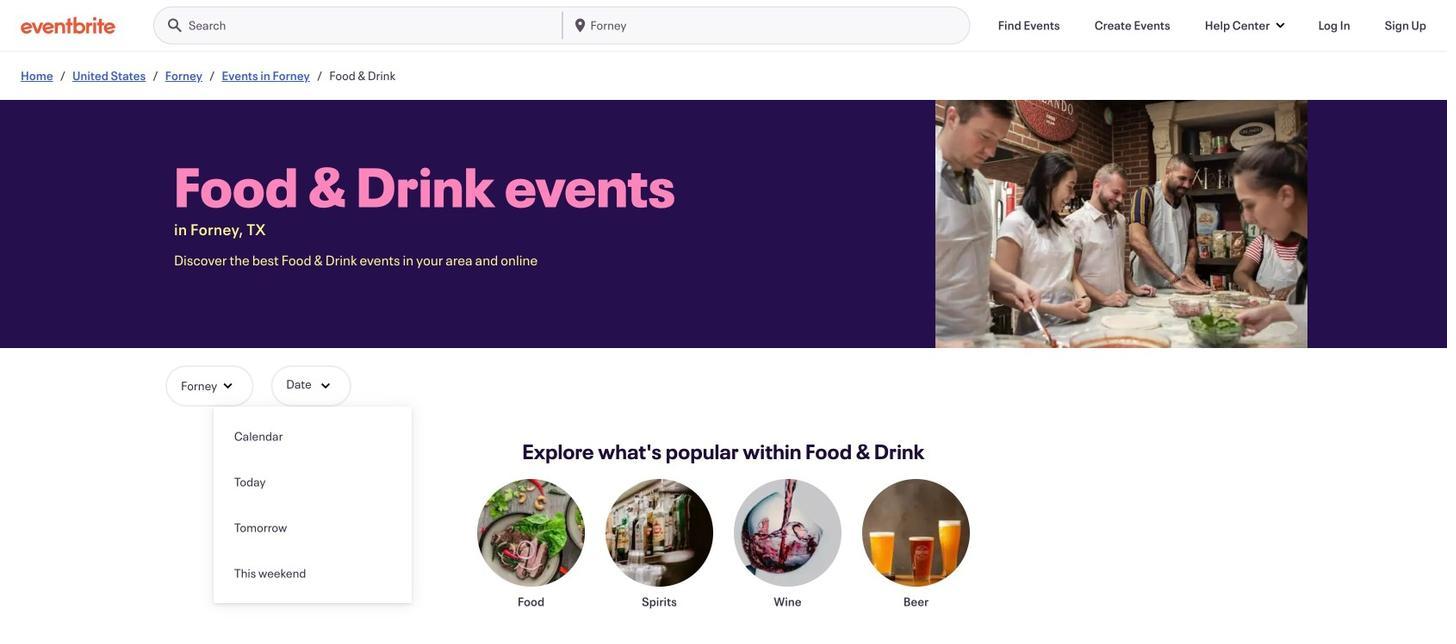 Task type: describe. For each thing, give the bounding box(es) containing it.
eventbrite image
[[21, 17, 115, 34]]

find events element
[[998, 17, 1060, 34]]



Task type: vqa. For each thing, say whether or not it's contained in the screenshot.
the Create Events element
yes



Task type: locate. For each thing, give the bounding box(es) containing it.
create events element
[[1095, 17, 1171, 34]]

menu
[[214, 414, 412, 596]]

sign up element
[[1385, 17, 1427, 34]]

[object object] image
[[936, 100, 1308, 348]]

log in element
[[1319, 17, 1351, 34]]



